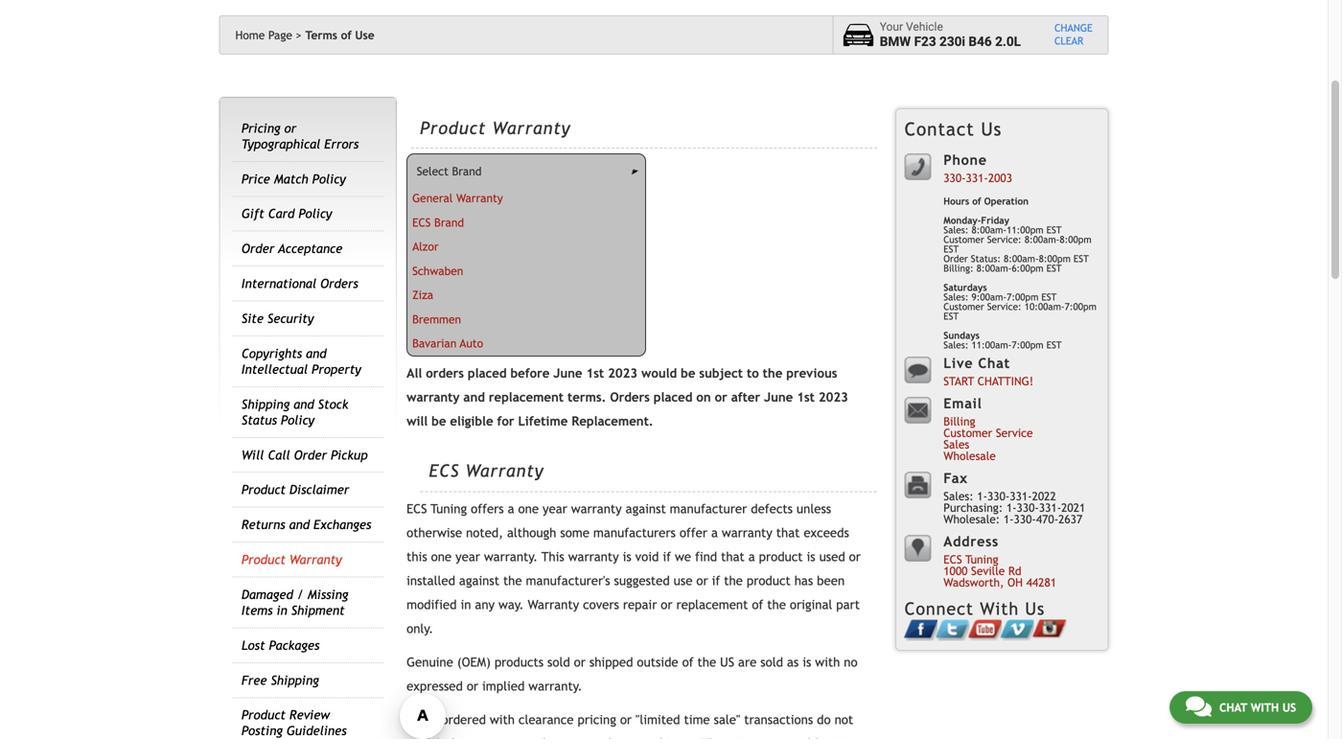 Task type: locate. For each thing, give the bounding box(es) containing it.
items inside the damaged / missing items in shipment
[[241, 603, 273, 618]]

replacement down before
[[489, 390, 564, 404]]

product warranty up /
[[241, 552, 342, 567]]

only.
[[407, 621, 433, 636]]

rd
[[1009, 564, 1022, 578]]

tuning up otherwise
[[431, 501, 467, 516]]

0 vertical spatial june
[[554, 366, 582, 380]]

/
[[297, 587, 304, 602]]

replacement inside the all orders placed before june 1st 2023 would be subject to the previous warranty and replacement terms. orders placed on or after june 1st 2023 will be eligible for lifetime replacement.
[[489, 390, 564, 404]]

placed
[[468, 366, 507, 380], [654, 390, 693, 404]]

are right us
[[738, 655, 757, 670]]

ecs tuning offers a one year warranty against manufacturer defects unless otherwise noted, although some manufacturers offer a warranty that exceeds this one year warranty. this warranty is void if we find that a product is used or installed against the manufacturer's suggested use or if the product has been modified in any way. warranty covers repair or replacement of the original part only.
[[407, 501, 861, 636]]

1 vertical spatial items
[[407, 712, 438, 727]]

a right find
[[749, 549, 755, 564]]

1 horizontal spatial product warranty
[[420, 118, 571, 138]]

0 horizontal spatial us
[[981, 118, 1002, 139]]

any
[[475, 597, 495, 612]]

brand up general warranty
[[452, 164, 482, 178]]

shipping down packages
[[271, 673, 319, 688]]

is
[[623, 549, 632, 564], [807, 549, 816, 564], [803, 655, 811, 670]]

330- inside phone 330-331-2003
[[944, 171, 966, 184]]

8:00pm
[[1060, 234, 1092, 245], [1039, 253, 1071, 264]]

and inside copyrights and intellectual property
[[306, 346, 327, 361]]

8:00pm right '11:00pm'
[[1060, 234, 1092, 245]]

1 horizontal spatial are
[[774, 736, 792, 739]]

0 vertical spatial if
[[663, 549, 671, 564]]

0 vertical spatial year
[[543, 501, 567, 516]]

warranty up some
[[571, 501, 622, 516]]

330- down phone
[[944, 171, 966, 184]]

1 horizontal spatial in
[[461, 597, 471, 612]]

replacement.
[[572, 413, 654, 428]]

if left we
[[663, 549, 671, 564]]

1 horizontal spatial chat
[[1219, 701, 1248, 714]]

as
[[787, 655, 799, 670], [822, 736, 834, 739]]

june up terms.
[[554, 366, 582, 380]]

shipping up status
[[241, 397, 290, 412]]

0 vertical spatial product
[[759, 549, 803, 564]]

brand down general warranty
[[434, 216, 464, 229]]

as left 'no'
[[787, 655, 799, 670]]

and up the property on the left of page
[[306, 346, 327, 361]]

of
[[341, 28, 352, 42], [972, 196, 981, 207], [752, 597, 763, 612], [682, 655, 694, 670], [600, 736, 611, 739]]

policy right card
[[298, 206, 332, 221]]

warranty. down although
[[484, 549, 538, 564]]

0 vertical spatial are
[[738, 655, 757, 670]]

product
[[759, 549, 803, 564], [747, 573, 791, 588]]

will
[[241, 448, 264, 462]]

be right will on the bottom of page
[[432, 413, 446, 428]]

0 horizontal spatial one
[[431, 549, 452, 564]]

site security link
[[241, 311, 314, 326]]

email
[[944, 395, 982, 411]]

0 horizontal spatial chat
[[978, 355, 1011, 371]]

or right the repair
[[661, 597, 673, 612]]

1 horizontal spatial orders
[[610, 390, 650, 404]]

of inside genuine (oem) products sold or shipped outside of the us are sold as is with no expressed or implied warranty.
[[682, 655, 694, 670]]

of left 'an'
[[600, 736, 611, 739]]

0 vertical spatial customer
[[944, 234, 984, 245]]

guidelines
[[287, 724, 347, 738]]

of inside items ordered with clearance pricing or "limited time sale" transactions do not qualify for warranty replacement of an equal item. these items are sold as is
[[600, 736, 611, 739]]

0 horizontal spatial for
[[449, 736, 466, 739]]

auto
[[460, 337, 483, 350]]

1 vertical spatial be
[[432, 413, 446, 428]]

0 vertical spatial placed
[[468, 366, 507, 380]]

1 vertical spatial tuning
[[966, 553, 999, 566]]

(oem)
[[457, 655, 491, 670]]

lost packages link
[[241, 638, 320, 653]]

1 horizontal spatial as
[[822, 736, 834, 739]]

with
[[815, 655, 840, 670], [1251, 701, 1279, 714], [490, 712, 515, 727]]

2 service: from the top
[[987, 301, 1022, 312]]

331- inside phone 330-331-2003
[[966, 171, 988, 184]]

replacement for 2023
[[489, 390, 564, 404]]

wholesale:
[[944, 512, 1000, 526]]

product down returns
[[241, 552, 286, 567]]

1 horizontal spatial be
[[681, 366, 696, 380]]

1 horizontal spatial sold
[[761, 655, 783, 670]]

sold right products
[[548, 655, 570, 670]]

1-
[[977, 489, 988, 503], [1007, 501, 1017, 514], [1004, 512, 1014, 526]]

one right this
[[431, 549, 452, 564]]

acceptance
[[278, 241, 342, 256]]

intellectual
[[241, 362, 308, 377]]

and up eligible
[[464, 390, 485, 404]]

against up manufacturers in the bottom of the page
[[626, 501, 666, 516]]

general warranty
[[412, 191, 503, 205]]

2 vertical spatial us
[[1283, 701, 1296, 714]]

the left us
[[698, 655, 716, 670]]

sold inside items ordered with clearance pricing or "limited time sale" transactions do not qualify for warranty replacement of an equal item. these items are sold as is
[[796, 736, 819, 739]]

general warranty link
[[408, 179, 645, 210]]

0 horizontal spatial 2023
[[608, 366, 638, 380]]

replacement for "limited
[[524, 736, 596, 739]]

0 vertical spatial policy
[[312, 171, 346, 186]]

are inside genuine (oem) products sold or shipped outside of the us are sold as is with no expressed or implied warranty.
[[738, 655, 757, 670]]

with inside items ordered with clearance pricing or "limited time sale" transactions do not qualify for warranty replacement of an equal item. these items are sold as is
[[490, 712, 515, 727]]

1 vertical spatial year
[[456, 549, 480, 564]]

ecs warranty
[[429, 461, 544, 481]]

warranty. inside ecs tuning offers a one year warranty against manufacturer defects unless otherwise noted, although some manufacturers offer a warranty that exceeds this one year warranty. this warranty is void if we find that a product is used or installed against the manufacturer's suggested use or if the product has been modified in any way. warranty covers repair or replacement of the original part only.
[[484, 549, 538, 564]]

use
[[355, 28, 375, 42]]

sales: down billing:
[[944, 291, 969, 302]]

live chat start chatting!
[[944, 355, 1034, 388]]

service: down friday
[[987, 234, 1022, 245]]

copyrights and intellectual property
[[241, 346, 361, 377]]

replacement down use
[[676, 597, 748, 612]]

1 vertical spatial product warranty
[[241, 552, 342, 567]]

june
[[554, 366, 582, 380], [764, 390, 793, 404]]

0 vertical spatial a
[[508, 501, 514, 516]]

0 horizontal spatial product warranty
[[241, 552, 342, 567]]

0 horizontal spatial in
[[277, 603, 287, 618]]

0 vertical spatial as
[[787, 655, 799, 670]]

service: left 10:00am-
[[987, 301, 1022, 312]]

0 horizontal spatial sold
[[548, 655, 570, 670]]

with right comments image
[[1251, 701, 1279, 714]]

clearance
[[519, 712, 574, 727]]

chat
[[978, 355, 1011, 371], [1219, 701, 1248, 714]]

pricing or typographical errors link
[[241, 121, 359, 151]]

0 horizontal spatial against
[[459, 573, 500, 588]]

product left has on the bottom right of the page
[[747, 573, 791, 588]]

product up posting on the left
[[241, 708, 286, 723]]

repair
[[623, 597, 657, 612]]

orders down the acceptance
[[320, 276, 358, 291]]

is left 'no'
[[803, 655, 811, 670]]

product review posting guidelines link
[[241, 708, 347, 738]]

be right 'would'
[[681, 366, 696, 380]]

against up any
[[459, 573, 500, 588]]

is inside genuine (oem) products sold or shipped outside of the us are sold as is with no expressed or implied warranty.
[[803, 655, 811, 670]]

chat right comments image
[[1219, 701, 1248, 714]]

live
[[944, 355, 973, 371]]

1 vertical spatial for
[[449, 736, 466, 739]]

1 vertical spatial placed
[[654, 390, 693, 404]]

us down 44281
[[1025, 599, 1045, 619]]

0 vertical spatial warranty.
[[484, 549, 538, 564]]

bremmen link
[[408, 307, 645, 331]]

0 horizontal spatial placed
[[468, 366, 507, 380]]

an
[[615, 736, 629, 739]]

2 vertical spatial policy
[[281, 413, 315, 427]]

or up 'an'
[[620, 712, 632, 727]]

warranty inside the all orders placed before june 1st 2023 would be subject to the previous warranty and replacement terms. orders placed on or after june 1st 2023 will be eligible for lifetime replacement.
[[407, 390, 460, 404]]

0 horizontal spatial orders
[[320, 276, 358, 291]]

defects
[[751, 501, 793, 516]]

service
[[996, 426, 1033, 439]]

of right the outside
[[682, 655, 694, 670]]

sales: down fax
[[944, 489, 974, 503]]

8:00pm down '11:00pm'
[[1039, 253, 1071, 264]]

0 horizontal spatial if
[[663, 549, 671, 564]]

product for product warranty 'link'
[[241, 552, 286, 567]]

1st up terms.
[[586, 366, 604, 380]]

is left void
[[623, 549, 632, 564]]

warranty down orders
[[407, 390, 460, 404]]

2 vertical spatial replacement
[[524, 736, 596, 739]]

security
[[267, 311, 314, 326]]

packages
[[269, 638, 320, 653]]

0 vertical spatial items
[[241, 603, 273, 618]]

0 vertical spatial shipping
[[241, 397, 290, 412]]

damaged / missing items in shipment
[[241, 587, 348, 618]]

sold down do
[[796, 736, 819, 739]]

0 horizontal spatial items
[[241, 603, 273, 618]]

warranty up offers
[[466, 461, 544, 481]]

with
[[980, 599, 1019, 619]]

2 horizontal spatial order
[[944, 253, 968, 264]]

a right offers
[[508, 501, 514, 516]]

331-
[[966, 171, 988, 184], [1010, 489, 1032, 503], [1039, 501, 1062, 514]]

1 vertical spatial orders
[[610, 390, 650, 404]]

orders up replacement.
[[610, 390, 650, 404]]

status
[[241, 413, 277, 427]]

1 vertical spatial chat
[[1219, 701, 1248, 714]]

1 horizontal spatial that
[[776, 525, 800, 540]]

fax sales: 1-330-331-2022 purchasing: 1-330-331-2021 wholesale: 1-330-470-2637
[[944, 470, 1086, 526]]

noted,
[[466, 525, 503, 540]]

in left any
[[461, 597, 471, 612]]

that right find
[[721, 549, 745, 564]]

placed down 'would'
[[654, 390, 693, 404]]

ziza link
[[408, 283, 645, 307]]

shipping inside shipping and stock status policy
[[241, 397, 290, 412]]

ecs inside the ecs brand link
[[412, 216, 431, 229]]

june right after
[[764, 390, 793, 404]]

product up has on the bottom right of the page
[[759, 549, 803, 564]]

phone 330-331-2003
[[944, 152, 1012, 184]]

2 vertical spatial customer
[[944, 426, 993, 439]]

in down damaged
[[277, 603, 287, 618]]

1 vertical spatial service:
[[987, 301, 1022, 312]]

billing link
[[944, 415, 976, 428]]

in inside the damaged / missing items in shipment
[[277, 603, 287, 618]]

service:
[[987, 234, 1022, 245], [987, 301, 1022, 312]]

0 horizontal spatial be
[[432, 413, 446, 428]]

wholesale link
[[944, 449, 996, 462]]

policy for gift card policy
[[298, 206, 332, 221]]

eligible
[[450, 413, 493, 428]]

price match policy
[[241, 171, 346, 186]]

1 horizontal spatial a
[[711, 525, 718, 540]]

comments image
[[1186, 695, 1212, 718]]

1st
[[586, 366, 604, 380], [797, 390, 815, 404]]

0 horizontal spatial are
[[738, 655, 757, 670]]

1 vertical spatial replacement
[[676, 597, 748, 612]]

with inside chat with us link
[[1251, 701, 1279, 714]]

select
[[417, 164, 449, 178]]

the right the to
[[763, 366, 783, 380]]

warranty down "ordered"
[[470, 736, 520, 739]]

one up although
[[518, 501, 539, 516]]

items ordered with clearance pricing or "limited time sale" transactions do not qualify for warranty replacement of an equal item. these items are sold as is
[[407, 712, 853, 739]]

0 vertical spatial us
[[981, 118, 1002, 139]]

free shipping link
[[241, 673, 319, 688]]

2 sales: from the top
[[944, 291, 969, 302]]

0 horizontal spatial tuning
[[431, 501, 467, 516]]

ecs for ecs tuning offers a one year warranty against manufacturer defects unless otherwise noted, although some manufacturers offer a warranty that exceeds this one year warranty. this warranty is void if we find that a product is used or installed against the manufacturer's suggested use or if the product has been modified in any way. warranty covers repair or replacement of the original part only.
[[407, 501, 427, 516]]

alzor link
[[408, 235, 645, 259]]

330- up wholesale:
[[988, 489, 1010, 503]]

shipping
[[241, 397, 290, 412], [271, 673, 319, 688]]

1 vertical spatial warranty.
[[529, 679, 582, 694]]

warranty down manufacturer's
[[528, 597, 579, 612]]

1 vertical spatial shipping
[[271, 673, 319, 688]]

tuning inside ecs tuning offers a one year warranty against manufacturer defects unless otherwise noted, although some manufacturers offer a warranty that exceeds this one year warranty. this warranty is void if we find that a product is used or installed against the manufacturer's suggested use or if the product has been modified in any way. warranty covers repair or replacement of the original part only.
[[431, 501, 467, 516]]

2 vertical spatial a
[[749, 549, 755, 564]]

items up qualify
[[407, 712, 438, 727]]

0 horizontal spatial that
[[721, 549, 745, 564]]

genuine (oem) products sold or shipped outside of the us are sold as is with no expressed or implied warranty.
[[407, 655, 858, 694]]

warranty down returns and exchanges link
[[289, 552, 342, 567]]

price match policy link
[[241, 171, 346, 186]]

offers
[[471, 501, 504, 516]]

call
[[268, 448, 290, 462]]

are inside items ordered with clearance pricing or "limited time sale" transactions do not qualify for warranty replacement of an equal item. these items are sold as is
[[774, 736, 792, 739]]

0 vertical spatial tuning
[[431, 501, 467, 516]]

us for connect
[[1025, 599, 1045, 619]]

1 horizontal spatial order
[[294, 448, 327, 462]]

1 horizontal spatial items
[[407, 712, 438, 727]]

1 sales: from the top
[[944, 224, 969, 235]]

1 horizontal spatial june
[[764, 390, 793, 404]]

and left "stock"
[[294, 397, 314, 412]]

with left 'no'
[[815, 655, 840, 670]]

0 horizontal spatial 331-
[[966, 171, 988, 184]]

0 vertical spatial that
[[776, 525, 800, 540]]

0 horizontal spatial june
[[554, 366, 582, 380]]

3 customer from the top
[[944, 426, 993, 439]]

for inside the all orders placed before june 1st 2023 would be subject to the previous warranty and replacement terms. orders placed on or after june 1st 2023 will be eligible for lifetime replacement.
[[497, 413, 514, 428]]

as inside genuine (oem) products sold or shipped outside of the us are sold as is with no expressed or implied warranty.
[[787, 655, 799, 670]]

tuning down address
[[966, 553, 999, 566]]

are down transactions
[[774, 736, 792, 739]]

tuning inside the address ecs tuning 1000 seville rd wadsworth, oh 44281
[[966, 553, 999, 566]]

chat inside live chat start chatting!
[[978, 355, 1011, 371]]

replacement inside items ordered with clearance pricing or "limited time sale" transactions do not qualify for warranty replacement of an equal item. these items are sold as is
[[524, 736, 596, 739]]

this
[[542, 549, 564, 564]]

1 vertical spatial june
[[764, 390, 793, 404]]

2003
[[988, 171, 1012, 184]]

these
[[702, 736, 735, 739]]

orders inside the all orders placed before june 1st 2023 would be subject to the previous warranty and replacement terms. orders placed on or after june 1st 2023 will be eligible for lifetime replacement.
[[610, 390, 650, 404]]

1 vertical spatial us
[[1025, 599, 1045, 619]]

as down do
[[822, 736, 834, 739]]

or
[[284, 121, 296, 136], [715, 390, 727, 404], [849, 549, 861, 564], [696, 573, 708, 588], [661, 597, 673, 612], [574, 655, 586, 670], [467, 679, 478, 694], [620, 712, 632, 727]]

a
[[508, 501, 514, 516], [711, 525, 718, 540], [749, 549, 755, 564]]

of inside hours of operation monday-friday sales: 8:00am-11:00pm est customer service: 8:00am-8:00pm est order status: 8:00am-8:00pm est billing: 8:00am-6:00pm est saturdays sales: 9:00am-7:00pm est customer service: 10:00am-7:00pm est sundays sales: 11:00am-7:00pm est
[[972, 196, 981, 207]]

1 vertical spatial are
[[774, 736, 792, 739]]

order left status:
[[944, 253, 968, 264]]

8:00am-
[[972, 224, 1007, 235], [1025, 234, 1060, 245], [1004, 253, 1039, 264], [977, 263, 1012, 274]]

2 horizontal spatial with
[[1251, 701, 1279, 714]]

policy inside shipping and stock status policy
[[281, 413, 315, 427]]

if down find
[[712, 573, 720, 588]]

ecs down address
[[944, 553, 962, 566]]

1 horizontal spatial placed
[[654, 390, 693, 404]]

and inside shipping and stock status policy
[[294, 397, 314, 412]]

1 vertical spatial 1st
[[797, 390, 815, 404]]

or inside the all orders placed before june 1st 2023 would be subject to the previous warranty and replacement terms. orders placed on or after june 1st 2023 will be eligible for lifetime replacement.
[[715, 390, 727, 404]]

suggested
[[614, 573, 670, 588]]

product disclaimer
[[241, 482, 349, 497]]

1 horizontal spatial 1st
[[797, 390, 815, 404]]

4 sales: from the top
[[944, 489, 974, 503]]

ecs up otherwise
[[407, 501, 427, 516]]

or up typographical
[[284, 121, 296, 136]]

470-
[[1036, 512, 1059, 526]]

1 vertical spatial 2023
[[819, 390, 848, 404]]

saturdays
[[944, 282, 987, 293]]

previous
[[786, 366, 837, 380]]

11:00pm
[[1007, 224, 1044, 235]]

0 horizontal spatial 1st
[[586, 366, 604, 380]]

1st down previous
[[797, 390, 815, 404]]

0 vertical spatial against
[[626, 501, 666, 516]]

1 vertical spatial one
[[431, 549, 452, 564]]

or right on at right
[[715, 390, 727, 404]]

0 horizontal spatial year
[[456, 549, 480, 564]]

ecs inside ecs tuning offers a one year warranty against manufacturer defects unless otherwise noted, although some manufacturers offer a warranty that exceeds this one year warranty. this warranty is void if we find that a product is used or installed against the manufacturer's suggested use or if the product has been modified in any way. warranty covers repair or replacement of the original part only.
[[407, 501, 427, 516]]

the left original at bottom
[[767, 597, 786, 612]]

1 horizontal spatial against
[[626, 501, 666, 516]]

1 service: from the top
[[987, 234, 1022, 245]]

1 vertical spatial brand
[[434, 216, 464, 229]]

0 vertical spatial chat
[[978, 355, 1011, 371]]

warranty
[[492, 118, 571, 138], [456, 191, 503, 205], [466, 461, 544, 481], [289, 552, 342, 567], [528, 597, 579, 612]]

a right offer
[[711, 525, 718, 540]]

replacement down clearance
[[524, 736, 596, 739]]

change
[[1055, 22, 1093, 34]]

lifetime
[[518, 413, 568, 428]]

0 horizontal spatial as
[[787, 655, 799, 670]]

of left use
[[341, 28, 352, 42]]

product inside "product review posting guidelines"
[[241, 708, 286, 723]]

0 vertical spatial be
[[681, 366, 696, 380]]

missing
[[308, 587, 348, 602]]

placed down auto
[[468, 366, 507, 380]]

of inside ecs tuning offers a one year warranty against manufacturer defects unless otherwise noted, although some manufacturers offer a warranty that exceeds this one year warranty. this warranty is void if we find that a product is used or installed against the manufacturer's suggested use or if the product has been modified in any way. warranty covers repair or replacement of the original part only.
[[752, 597, 763, 612]]

of left original at bottom
[[752, 597, 763, 612]]

330- left 2637
[[1017, 501, 1039, 514]]

order right call
[[294, 448, 327, 462]]

1 horizontal spatial one
[[518, 501, 539, 516]]

1 horizontal spatial if
[[712, 573, 720, 588]]

sales: up live
[[944, 339, 969, 350]]

1 horizontal spatial with
[[815, 655, 840, 670]]



Task type: vqa. For each thing, say whether or not it's contained in the screenshot.
rightmost be
yes



Task type: describe. For each thing, give the bounding box(es) containing it.
your
[[880, 20, 903, 34]]

property
[[312, 362, 361, 377]]

b46
[[969, 34, 992, 49]]

offer
[[680, 525, 708, 540]]

items
[[739, 736, 770, 739]]

the right use
[[724, 573, 743, 588]]

all orders placed before june 1st 2023 would be subject to the previous warranty and replacement terms. orders placed on or after june 1st 2023 will be eligible for lifetime replacement.
[[407, 366, 848, 428]]

ecs inside the address ecs tuning 1000 seville rd wadsworth, oh 44281
[[944, 553, 962, 566]]

0 horizontal spatial a
[[508, 501, 514, 516]]

would
[[641, 366, 677, 380]]

ordered
[[442, 712, 486, 727]]

0 vertical spatial 8:00pm
[[1060, 234, 1092, 245]]

items inside items ordered with clearance pricing or "limited time sale" transactions do not qualify for warranty replacement of an equal item. these items are sold as is
[[407, 712, 438, 727]]

chatting!
[[978, 374, 1034, 388]]

for inside items ordered with clearance pricing or "limited time sale" transactions do not qualify for warranty replacement of an equal item. these items are sold as is
[[449, 736, 466, 739]]

in inside ecs tuning offers a one year warranty against manufacturer defects unless otherwise noted, although some manufacturers offer a warranty that exceeds this one year warranty. this warranty is void if we find that a product is used or installed against the manufacturer's suggested use or if the product has been modified in any way. warranty covers repair or replacement of the original part only.
[[461, 597, 471, 612]]

with inside genuine (oem) products sold or shipped outside of the us are sold as is with no expressed or implied warranty.
[[815, 655, 840, 670]]

3 sales: from the top
[[944, 339, 969, 350]]

1 vertical spatial 8:00pm
[[1039, 253, 1071, 264]]

replacement inside ecs tuning offers a one year warranty against manufacturer defects unless otherwise noted, although some manufacturers offer a warranty that exceeds this one year warranty. this warranty is void if we find that a product is used or installed against the manufacturer's suggested use or if the product has been modified in any way. warranty covers repair or replacement of the original part only.
[[676, 597, 748, 612]]

us
[[720, 655, 735, 670]]

address
[[944, 533, 999, 549]]

the inside the all orders placed before june 1st 2023 would be subject to the previous warranty and replacement terms. orders placed on or after june 1st 2023 will be eligible for lifetime replacement.
[[763, 366, 783, 380]]

or inside 'pricing or typographical errors'
[[284, 121, 296, 136]]

chat with us
[[1219, 701, 1296, 714]]

unless
[[797, 501, 831, 516]]

us for chat
[[1283, 701, 1296, 714]]

posting
[[241, 724, 283, 738]]

shipment
[[291, 603, 345, 618]]

connect with us
[[905, 599, 1045, 619]]

international orders link
[[241, 276, 358, 291]]

7:00pm down 6:00pm at the right
[[1007, 291, 1039, 302]]

9:00am-
[[972, 291, 1007, 302]]

we
[[675, 549, 691, 564]]

230i
[[940, 34, 966, 49]]

friday
[[981, 215, 1010, 226]]

1000
[[944, 564, 968, 578]]

8:00am- up status:
[[972, 224, 1007, 235]]

product for product disclaimer link
[[241, 482, 286, 497]]

stock
[[318, 397, 348, 412]]

7:00pm right the 9:00am-
[[1065, 301, 1097, 312]]

product warranty link
[[241, 552, 342, 567]]

schwaben link
[[408, 259, 645, 283]]

match
[[274, 171, 308, 186]]

1 vertical spatial a
[[711, 525, 718, 540]]

and for exchanges
[[289, 517, 310, 532]]

330- down 2022
[[1014, 512, 1036, 526]]

international orders
[[241, 276, 358, 291]]

2 horizontal spatial 331-
[[1039, 501, 1062, 514]]

or right used
[[849, 549, 861, 564]]

home page
[[235, 28, 292, 42]]

warranty down some
[[568, 549, 619, 564]]

covers
[[583, 597, 619, 612]]

warranty down defects
[[722, 525, 773, 540]]

brand for select brand
[[452, 164, 482, 178]]

1- right wholesale:
[[1004, 512, 1014, 526]]

is left used
[[807, 549, 816, 564]]

as inside items ordered with clearance pricing or "limited time sale" transactions do not qualify for warranty replacement of an equal item. these items are sold as is
[[822, 736, 834, 739]]

1- up wholesale:
[[977, 489, 988, 503]]

and for intellectual
[[306, 346, 327, 361]]

otherwise
[[407, 525, 462, 540]]

status:
[[971, 253, 1001, 264]]

8:00am- up the 9:00am-
[[977, 263, 1012, 274]]

shipped
[[590, 655, 633, 670]]

1 vertical spatial that
[[721, 549, 745, 564]]

1- left 2022
[[1007, 501, 1017, 514]]

international
[[241, 276, 316, 291]]

warranty inside items ordered with clearance pricing or "limited time sale" transactions do not qualify for warranty replacement of an equal item. these items are sold as is
[[470, 736, 520, 739]]

on
[[696, 390, 711, 404]]

1 customer from the top
[[944, 234, 984, 245]]

will call order pickup link
[[241, 448, 368, 462]]

sale"
[[714, 712, 740, 727]]

shipping and stock status policy link
[[241, 397, 348, 427]]

purchasing:
[[944, 501, 1003, 514]]

1 vertical spatial if
[[712, 573, 720, 588]]

damaged / missing items in shipment link
[[241, 587, 348, 618]]

8:00am- up 6:00pm at the right
[[1025, 234, 1060, 245]]

some
[[560, 525, 590, 540]]

billing
[[944, 415, 976, 428]]

order inside hours of operation monday-friday sales: 8:00am-11:00pm est customer service: 8:00am-8:00pm est order status: 8:00am-8:00pm est billing: 8:00am-6:00pm est saturdays sales: 9:00am-7:00pm est customer service: 10:00am-7:00pm est sundays sales: 11:00am-7:00pm est
[[944, 253, 968, 264]]

copyrights and intellectual property link
[[241, 346, 361, 377]]

2022
[[1032, 489, 1056, 503]]

gift card policy link
[[241, 206, 332, 221]]

0 vertical spatial one
[[518, 501, 539, 516]]

void
[[635, 549, 659, 564]]

or left shipped
[[574, 655, 586, 670]]

brand for ecs brand
[[434, 216, 464, 229]]

will
[[407, 413, 428, 428]]

6:00pm
[[1012, 263, 1044, 274]]

1 horizontal spatial 331-
[[1010, 489, 1032, 503]]

terms.
[[568, 390, 606, 404]]

typographical
[[241, 137, 321, 151]]

not
[[835, 712, 853, 727]]

card
[[268, 206, 295, 221]]

1 horizontal spatial 2023
[[819, 390, 848, 404]]

sales link
[[944, 438, 970, 451]]

and inside the all orders placed before june 1st 2023 would be subject to the previous warranty and replacement terms. orders placed on or after june 1st 2023 will be eligible for lifetime replacement.
[[464, 390, 485, 404]]

2 horizontal spatial a
[[749, 549, 755, 564]]

clear
[[1055, 35, 1084, 47]]

been
[[817, 573, 845, 588]]

warranty inside ecs tuning offers a one year warranty against manufacturer defects unless otherwise noted, although some manufacturers offer a warranty that exceeds this one year warranty. this warranty is void if we find that a product is used or installed against the manufacturer's suggested use or if the product has been modified in any way. warranty covers repair or replacement of the original part only.
[[528, 597, 579, 612]]

free shipping
[[241, 673, 319, 688]]

select brand
[[417, 164, 482, 178]]

warranty up general warranty link
[[492, 118, 571, 138]]

8:00am- down '11:00pm'
[[1004, 253, 1039, 264]]

and for stock
[[294, 397, 314, 412]]

the up way. at the left bottom
[[503, 573, 522, 588]]

10:00am-
[[1025, 301, 1065, 312]]

sales: inside fax sales: 1-330-331-2022 purchasing: 1-330-331-2021 wholesale: 1-330-470-2637
[[944, 489, 974, 503]]

part
[[836, 597, 860, 612]]

0 vertical spatial 1st
[[586, 366, 604, 380]]

page
[[268, 28, 292, 42]]

subject
[[699, 366, 743, 380]]

lost
[[241, 638, 265, 653]]

this
[[407, 549, 427, 564]]

warranty. inside genuine (oem) products sold or shipped outside of the us are sold as is with no expressed or implied warranty.
[[529, 679, 582, 694]]

0 horizontal spatial order
[[241, 241, 274, 256]]

product up 'select brand'
[[420, 118, 486, 138]]

0 vertical spatial orders
[[320, 276, 358, 291]]

2 customer from the top
[[944, 301, 984, 312]]

site
[[241, 311, 264, 326]]

used
[[819, 549, 845, 564]]

the inside genuine (oem) products sold or shipped outside of the us are sold as is with no expressed or implied warranty.
[[698, 655, 716, 670]]

1 vertical spatial against
[[459, 573, 500, 588]]

ecs for ecs warranty
[[429, 461, 460, 481]]

11:00am-
[[972, 339, 1012, 350]]

home page link
[[235, 28, 302, 42]]

general
[[412, 191, 453, 205]]

ecs for ecs brand
[[412, 216, 431, 229]]

warranty down 'select brand'
[[456, 191, 503, 205]]

or inside items ordered with clearance pricing or "limited time sale" transactions do not qualify for warranty replacement of an equal item. these items are sold as is
[[620, 712, 632, 727]]

connect
[[905, 599, 974, 619]]

lost packages
[[241, 638, 320, 653]]

bmw
[[880, 34, 911, 49]]

customer inside email billing customer service sales wholesale
[[944, 426, 993, 439]]

contact
[[905, 118, 975, 139]]

oh
[[1008, 576, 1023, 589]]

way.
[[499, 597, 524, 612]]

pickup
[[331, 448, 368, 462]]

product for the product review posting guidelines link
[[241, 708, 286, 723]]

bavarian auto
[[412, 337, 483, 350]]

terms of use
[[305, 28, 375, 42]]

7:00pm down 10:00am-
[[1012, 339, 1044, 350]]

or right use
[[696, 573, 708, 588]]

change clear
[[1055, 22, 1093, 47]]

ecs brand
[[412, 216, 464, 229]]

1 horizontal spatial year
[[543, 501, 567, 516]]

wholesale
[[944, 449, 996, 462]]

gift card policy
[[241, 206, 332, 221]]

schwaben
[[412, 264, 463, 277]]

1 vertical spatial product
[[747, 573, 791, 588]]

price
[[241, 171, 270, 186]]

find
[[695, 549, 717, 564]]

0 vertical spatial product warranty
[[420, 118, 571, 138]]

or down (oem)
[[467, 679, 478, 694]]

policy for price match policy
[[312, 171, 346, 186]]

terms
[[305, 28, 337, 42]]



